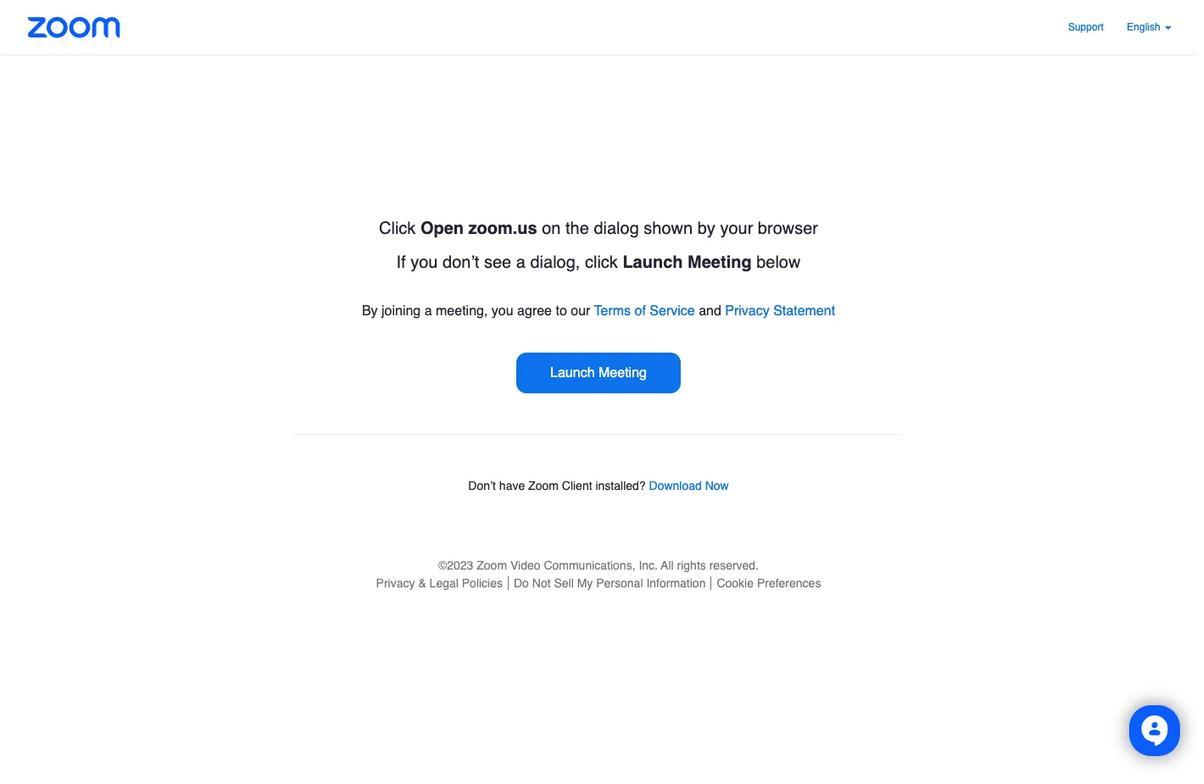 Task type: vqa. For each thing, say whether or not it's contained in the screenshot.
topmost Launch
yes



Task type: describe. For each thing, give the bounding box(es) containing it.
information
[[647, 577, 706, 590]]

below
[[757, 253, 801, 272]]

0 horizontal spatial a
[[425, 304, 432, 319]]

installed?
[[596, 479, 646, 493]]

terms
[[594, 304, 631, 319]]

zoom.us
[[469, 219, 538, 238]]

do not sell my personal information button
[[508, 577, 711, 590]]

privacy & legal policies
[[376, 577, 503, 590]]

inc.
[[639, 559, 658, 573]]

joining
[[382, 304, 421, 319]]

video
[[511, 559, 541, 573]]

see
[[484, 253, 512, 272]]

personal
[[597, 577, 643, 590]]

©2023 zoom video communications, inc. all rights reserved.
[[439, 559, 759, 573]]

browser
[[758, 219, 819, 238]]

open
[[421, 219, 464, 238]]

download now button
[[649, 479, 729, 493]]

by joining a meeting, you agree to our terms of service and privacy statement
[[362, 304, 836, 319]]

support link
[[1069, 21, 1104, 33]]

launch meeting
[[551, 366, 647, 381]]

reserved.
[[710, 559, 759, 573]]

1 horizontal spatial a
[[516, 253, 526, 272]]

main content containing click
[[243, 54, 955, 537]]

launch meeting button
[[517, 353, 681, 394]]

click
[[379, 219, 416, 238]]

my
[[577, 577, 593, 590]]

launch inside button
[[551, 366, 595, 381]]

not
[[533, 577, 551, 590]]

0 horizontal spatial zoom
[[477, 559, 507, 573]]

cookie
[[717, 577, 754, 590]]

0 vertical spatial you
[[411, 253, 438, 272]]

meeting inside button
[[599, 366, 647, 381]]

statement
[[774, 304, 836, 319]]

by
[[362, 304, 378, 319]]

agree
[[518, 304, 552, 319]]

support
[[1069, 21, 1104, 33]]

©2023
[[439, 559, 474, 573]]

&
[[419, 577, 426, 590]]

by
[[698, 219, 716, 238]]

have
[[500, 479, 525, 493]]

banner containing support
[[5, 0, 1193, 55]]

terms of service button
[[594, 304, 695, 319]]

privacy & legal policies link
[[371, 577, 508, 590]]

and
[[699, 304, 722, 319]]

0 vertical spatial launch
[[623, 253, 683, 272]]

the
[[566, 219, 589, 238]]

do not sell my personal information
[[514, 577, 706, 590]]

to
[[556, 304, 567, 319]]

our
[[571, 304, 591, 319]]

do
[[514, 577, 529, 590]]



Task type: locate. For each thing, give the bounding box(es) containing it.
don't
[[443, 253, 480, 272]]

rights
[[677, 559, 706, 573]]

privacy left &
[[376, 577, 415, 590]]

preferences
[[757, 577, 822, 590]]

main content
[[243, 54, 955, 537]]

meeting,
[[436, 304, 488, 319]]

1 horizontal spatial zoom
[[529, 479, 559, 493]]

click
[[585, 253, 618, 272]]

english
[[1128, 21, 1164, 33]]

a right joining
[[425, 304, 432, 319]]

cookie preferences
[[717, 577, 822, 590]]

cookie preferences button
[[711, 577, 827, 590]]

your
[[721, 219, 754, 238]]

now
[[706, 479, 729, 493]]

download
[[649, 479, 702, 493]]

policies
[[462, 577, 503, 590]]

if
[[397, 253, 406, 272]]

privacy right and
[[726, 304, 770, 319]]

launch down our
[[551, 366, 595, 381]]

zoom up policies
[[477, 559, 507, 573]]

don't have zoom client installed? download now
[[469, 479, 729, 493]]

1 vertical spatial meeting
[[599, 366, 647, 381]]

launch
[[623, 253, 683, 272], [551, 366, 595, 381]]

you
[[411, 253, 438, 272], [492, 304, 514, 319]]

0 horizontal spatial meeting
[[599, 366, 647, 381]]

a right see
[[516, 253, 526, 272]]

zoom right have
[[529, 479, 559, 493]]

meeting down terms
[[599, 366, 647, 381]]

english link
[[1128, 21, 1172, 33]]

all
[[661, 559, 674, 573]]

dialog
[[594, 219, 639, 238]]

1 horizontal spatial meeting
[[688, 253, 752, 272]]

1 vertical spatial zoom
[[477, 559, 507, 573]]

service
[[650, 304, 695, 319]]

if you don't see a dialog, click launch meeting below
[[397, 253, 801, 272]]

1 vertical spatial launch
[[551, 366, 595, 381]]

1 vertical spatial you
[[492, 304, 514, 319]]

client
[[562, 479, 593, 493]]

1 vertical spatial a
[[425, 304, 432, 319]]

meeting
[[688, 253, 752, 272], [599, 366, 647, 381]]

legal
[[430, 577, 459, 590]]

0 horizontal spatial privacy
[[376, 577, 415, 590]]

a
[[516, 253, 526, 272], [425, 304, 432, 319]]

launch down the 'shown'
[[623, 253, 683, 272]]

1 vertical spatial privacy
[[376, 577, 415, 590]]

0 horizontal spatial launch
[[551, 366, 595, 381]]

communications,
[[544, 559, 636, 573]]

meeting down by
[[688, 253, 752, 272]]

sell
[[554, 577, 574, 590]]

shown
[[644, 219, 693, 238]]

0 vertical spatial meeting
[[688, 253, 752, 272]]

banner
[[5, 0, 1193, 55]]

1 horizontal spatial privacy
[[726, 304, 770, 319]]

privacy statement button
[[726, 304, 836, 319]]

privacy
[[726, 304, 770, 319], [376, 577, 415, 590]]

zoom inside main content
[[529, 479, 559, 493]]

0 vertical spatial privacy
[[726, 304, 770, 319]]

zoom
[[529, 479, 559, 493], [477, 559, 507, 573]]

don't
[[469, 479, 496, 493]]

you left the agree
[[492, 304, 514, 319]]

click open zoom.us on the dialog shown by your browser
[[379, 219, 819, 238]]

0 vertical spatial a
[[516, 253, 526, 272]]

1 horizontal spatial you
[[492, 304, 514, 319]]

you right if
[[411, 253, 438, 272]]

on
[[542, 219, 561, 238]]

dialog,
[[531, 253, 581, 272]]

0 vertical spatial zoom
[[529, 479, 559, 493]]

of
[[635, 304, 646, 319]]

0 horizontal spatial you
[[411, 253, 438, 272]]

1 horizontal spatial launch
[[623, 253, 683, 272]]



